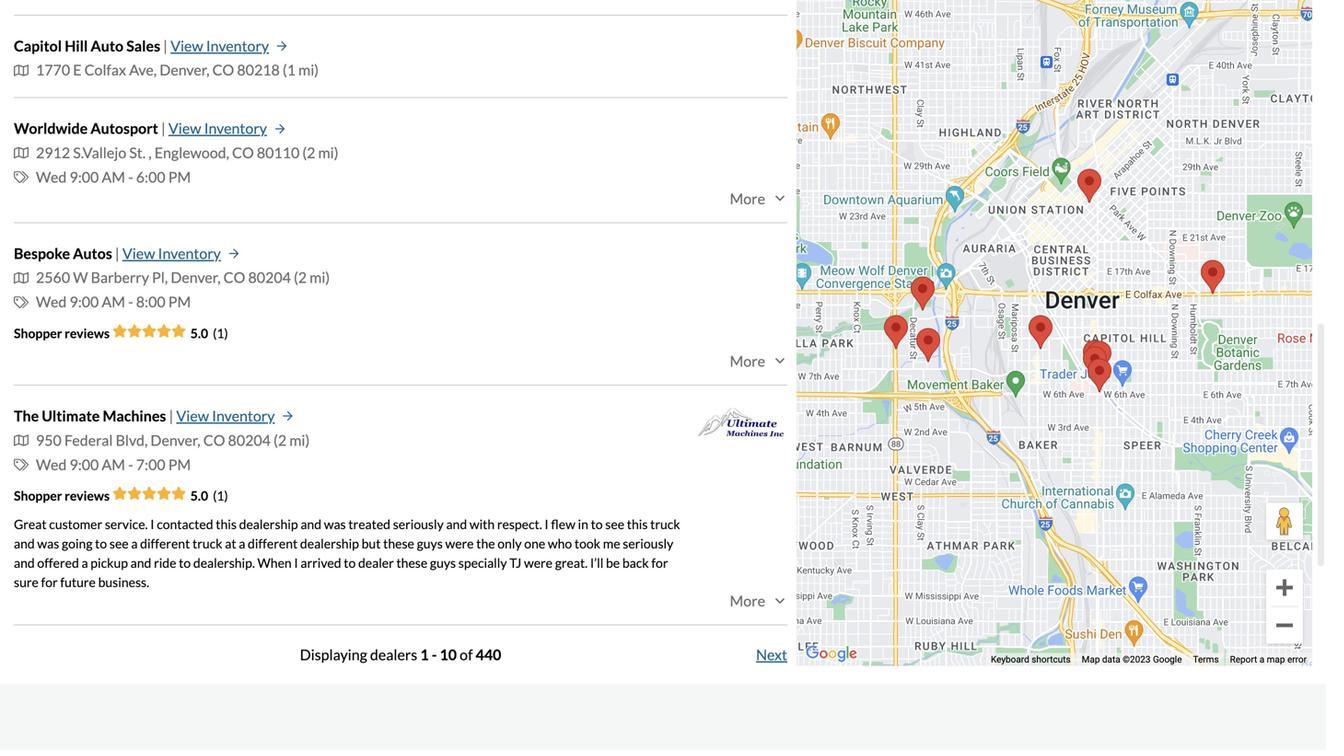 Task type: locate. For each thing, give the bounding box(es) containing it.
were left the
[[445, 536, 474, 552]]

5.0 (1) down 2560 w barberry pl, denver, co 80204         (2 mi)
[[190, 326, 228, 341]]

1 tags image from the top
[[14, 170, 29, 185]]

2 vertical spatial denver,
[[151, 431, 201, 449]]

rickenbaugh cadillac image
[[1083, 347, 1107, 381]]

tags image down map image
[[14, 295, 29, 310]]

-
[[128, 168, 133, 186], [128, 293, 133, 311], [128, 456, 133, 474], [432, 646, 437, 664]]

10
[[440, 646, 457, 664]]

co for 80204
[[224, 269, 245, 287]]

but
[[362, 536, 381, 552]]

0 vertical spatial am
[[102, 168, 125, 186]]

pm
[[168, 168, 191, 186], [168, 293, 191, 311], [168, 456, 191, 474]]

1 vertical spatial wed
[[36, 293, 67, 311]]

am for barberry
[[102, 293, 125, 311]]

9:00 for federal
[[70, 456, 99, 474]]

map
[[1267, 655, 1286, 666]]

more
[[730, 190, 766, 208], [730, 352, 766, 370], [730, 592, 766, 610]]

report a map error link
[[1230, 655, 1307, 666]]

1 horizontal spatial i
[[294, 556, 298, 571]]

different up the when
[[248, 536, 298, 552]]

- left 6:00
[[128, 168, 133, 186]]

ave,
[[129, 61, 157, 79]]

9:00 down w
[[70, 293, 99, 311]]

1 wed from the top
[[36, 168, 67, 186]]

view inventory up '950 federal blvd, denver, co 80204         (2 mi)'
[[176, 407, 275, 425]]

this up at
[[216, 517, 237, 533]]

2 vertical spatial 9:00
[[70, 456, 99, 474]]

view inventory link up 80218
[[170, 34, 288, 58]]

2 5.0 from the top
[[190, 488, 208, 504]]

wed for wed             9:00 am - 7:00 pm
[[36, 456, 67, 474]]

arrow right image
[[276, 41, 288, 52], [274, 123, 285, 134], [228, 248, 239, 259], [282, 411, 293, 422]]

wed down 2560
[[36, 293, 67, 311]]

1 vertical spatial seriously
[[623, 536, 674, 552]]

1 horizontal spatial this
[[627, 517, 648, 533]]

shopper reviews
[[14, 326, 112, 341], [14, 488, 112, 504]]

tags image
[[14, 170, 29, 185], [14, 295, 29, 310]]

1 this from the left
[[216, 517, 237, 533]]

was left treated
[[324, 517, 346, 533]]

1 vertical spatial was
[[37, 536, 59, 552]]

map image
[[14, 271, 29, 285]]

to right ride
[[179, 556, 191, 571]]

0 vertical spatial truck
[[650, 517, 680, 533]]

1 vertical spatial more
[[730, 352, 766, 370]]

autosport
[[91, 119, 158, 137]]

1 vertical spatial pm
[[168, 293, 191, 311]]

1 vertical spatial am
[[102, 293, 125, 311]]

a
[[131, 536, 138, 552], [239, 536, 245, 552], [82, 556, 88, 571], [1260, 655, 1265, 666]]

9:00 down 's.vallejo'
[[70, 168, 99, 186]]

dealer
[[358, 556, 394, 571]]

shopper down 2560
[[14, 326, 62, 341]]

view inventory link up 2560 w barberry pl, denver, co 80204         (2 mi)
[[122, 242, 239, 266]]

2 vertical spatial more button
[[730, 592, 788, 610]]

1 vertical spatial were
[[524, 556, 553, 571]]

inventory for 80218
[[206, 37, 269, 55]]

2 vertical spatial map image
[[14, 433, 29, 448]]

1 vertical spatial guys
[[430, 556, 456, 571]]

denver, right ave,
[[160, 61, 210, 79]]

denver,
[[160, 61, 210, 79], [171, 269, 221, 287], [151, 431, 201, 449]]

reviews down wed             9:00 am - 8:00 pm
[[65, 326, 110, 341]]

view inventory link up 'englewood,'
[[168, 117, 285, 141]]

1 vertical spatial shopper reviews
[[14, 488, 112, 504]]

worldwide
[[14, 119, 88, 137]]

0 vertical spatial more button
[[730, 190, 788, 208]]

0 horizontal spatial truck
[[193, 536, 222, 552]]

view inventory up 'englewood,'
[[168, 119, 267, 137]]

these right but
[[383, 536, 414, 552]]

0 vertical spatial 5.0 (1)
[[190, 326, 228, 341]]

of
[[460, 646, 473, 664]]

am down 's.vallejo'
[[102, 168, 125, 186]]

wed down 2912
[[36, 168, 67, 186]]

2 this from the left
[[627, 517, 648, 533]]

were
[[445, 536, 474, 552], [524, 556, 553, 571]]

(1)
[[213, 326, 228, 341], [213, 488, 228, 504]]

for
[[652, 556, 668, 571], [41, 575, 58, 591]]

co left 80218
[[212, 61, 234, 79]]

am down blvd,
[[102, 456, 125, 474]]

2560
[[36, 269, 70, 287]]

co left the 80110
[[232, 144, 254, 162]]

view up the 2912 s.vallejo st. , englewood, co 80110         (2 mi)
[[168, 119, 201, 137]]

inventory up 2560 w barberry pl, denver, co 80204         (2 mi)
[[158, 244, 221, 262]]

for right the "back"
[[652, 556, 668, 571]]

map image down capitol
[[14, 63, 29, 78]]

were down one
[[524, 556, 553, 571]]

pickup
[[91, 556, 128, 571]]

0 vertical spatial reviews
[[65, 326, 110, 341]]

shopper reviews down 2560
[[14, 326, 112, 341]]

0 horizontal spatial this
[[216, 517, 237, 533]]

map image
[[14, 63, 29, 78], [14, 146, 29, 160], [14, 433, 29, 448]]

machines
[[103, 407, 166, 425]]

1 vertical spatial 5.0
[[190, 488, 208, 504]]

0 vertical spatial 5.0
[[190, 326, 208, 341]]

map image left 2912
[[14, 146, 29, 160]]

8:00
[[136, 293, 165, 311]]

2 vertical spatial am
[[102, 456, 125, 474]]

to right in
[[591, 517, 603, 533]]

dealership up the when
[[239, 517, 298, 533]]

1770
[[36, 61, 70, 79]]

3 map image from the top
[[14, 433, 29, 448]]

2 wed from the top
[[36, 293, 67, 311]]

0 vertical spatial was
[[324, 517, 346, 533]]

0 vertical spatial for
[[652, 556, 668, 571]]

0 horizontal spatial seriously
[[393, 517, 444, 533]]

view inventory link for (2
[[176, 404, 293, 429]]

seriously up the "back"
[[623, 536, 674, 552]]

i right the when
[[294, 556, 298, 571]]

9:00 for w
[[70, 293, 99, 311]]

keyboard shortcuts
[[991, 655, 1071, 666]]

this
[[216, 517, 237, 533], [627, 517, 648, 533]]

1 5.0 from the top
[[190, 326, 208, 341]]

co right blvd,
[[203, 431, 225, 449]]

80218
[[237, 61, 280, 79]]

0 vertical spatial 9:00
[[70, 168, 99, 186]]

- left 8:00 in the left of the page
[[128, 293, 133, 311]]

|
[[163, 37, 168, 55], [161, 119, 166, 137], [115, 244, 120, 262], [169, 407, 173, 425]]

view inventory link
[[170, 34, 288, 58], [168, 117, 285, 141], [122, 242, 239, 266], [176, 404, 293, 429]]

2 vertical spatial wed
[[36, 456, 67, 474]]

mi)
[[299, 61, 319, 79], [318, 144, 339, 162], [310, 269, 330, 287], [289, 431, 310, 449]]

respect.
[[497, 517, 542, 533]]

guys
[[417, 536, 443, 552], [430, 556, 456, 571]]

i
[[150, 517, 154, 533], [545, 517, 549, 533], [294, 556, 298, 571]]

2 vertical spatial more
[[730, 592, 766, 610]]

these
[[383, 536, 414, 552], [397, 556, 428, 571]]

(2
[[302, 144, 315, 162], [294, 269, 307, 287], [274, 431, 287, 449]]

dealers
[[370, 646, 418, 664]]

(1) up contacted
[[213, 488, 228, 504]]

0 vertical spatial shopper reviews
[[14, 326, 112, 341]]

(1) down 2560 w barberry pl, denver, co 80204         (2 mi)
[[213, 326, 228, 341]]

view inventory link up '950 federal blvd, denver, co 80204         (2 mi)'
[[176, 404, 293, 429]]

0 vertical spatial tags image
[[14, 170, 29, 185]]

tags image
[[14, 458, 29, 473]]

co for 80218
[[212, 61, 234, 79]]

to
[[591, 517, 603, 533], [95, 536, 107, 552], [179, 556, 191, 571], [344, 556, 356, 571]]

1 vertical spatial dealership
[[300, 536, 359, 552]]

view for worldwide autosport
[[168, 119, 201, 137]]

2 horizontal spatial i
[[545, 517, 549, 533]]

was
[[324, 517, 346, 533], [37, 536, 59, 552]]

0 horizontal spatial was
[[37, 536, 59, 552]]

wed             9:00 am - 8:00 pm
[[36, 293, 191, 311]]

with
[[470, 517, 495, 533]]

- for 8:00
[[128, 293, 133, 311]]

strictly auto sales image
[[1029, 316, 1053, 350]]

1 vertical spatial angle down image
[[773, 354, 788, 369]]

more button
[[730, 190, 788, 208], [730, 352, 788, 370], [730, 592, 788, 610]]

guys left the
[[417, 536, 443, 552]]

these right dealer
[[397, 556, 428, 571]]

for down offered
[[41, 575, 58, 591]]

shopper reviews up 'customer'
[[14, 488, 112, 504]]

in
[[578, 517, 589, 533]]

dealership up arrived
[[300, 536, 359, 552]]

0 vertical spatial pm
[[168, 168, 191, 186]]

3 am from the top
[[102, 456, 125, 474]]

the
[[476, 536, 495, 552]]

2 9:00 from the top
[[70, 293, 99, 311]]

1 horizontal spatial was
[[324, 517, 346, 533]]

truck
[[650, 517, 680, 533], [193, 536, 222, 552]]

1 vertical spatial more button
[[730, 352, 788, 370]]

denver, up 7:00
[[151, 431, 201, 449]]

reviews up 'customer'
[[65, 488, 110, 504]]

future
[[60, 575, 96, 591]]

2 5.0 (1) from the top
[[190, 488, 228, 504]]

0 vertical spatial (2
[[302, 144, 315, 162]]

auto
[[91, 37, 124, 55]]

one
[[524, 536, 546, 552]]

shopper
[[14, 326, 62, 341], [14, 488, 62, 504]]

guys left "specially"
[[430, 556, 456, 571]]

5.0 (1)
[[190, 326, 228, 341], [190, 488, 228, 504]]

- for 6:00
[[128, 168, 133, 186]]

when
[[258, 556, 292, 571]]

angle down image
[[773, 191, 788, 206], [773, 354, 788, 369]]

seriously
[[393, 517, 444, 533], [623, 536, 674, 552]]

business.
[[98, 575, 149, 591]]

(2 for 80204
[[294, 269, 307, 287]]

0 vertical spatial denver,
[[160, 61, 210, 79]]

google
[[1153, 655, 1182, 666]]

shopper up great
[[14, 488, 62, 504]]

0 vertical spatial more
[[730, 190, 766, 208]]

1 pm from the top
[[168, 168, 191, 186]]

am for st.
[[102, 168, 125, 186]]

5.0 up contacted
[[190, 488, 208, 504]]

wed             9:00 am - 6:00 pm
[[36, 168, 191, 186]]

1 am from the top
[[102, 168, 125, 186]]

arrow right image for 80110
[[274, 123, 285, 134]]

view up barberry
[[122, 244, 155, 262]]

customer
[[49, 517, 102, 533]]

more for angle down image
[[730, 592, 766, 610]]

| up '950 federal blvd, denver, co 80204         (2 mi)'
[[169, 407, 173, 425]]

view inventory up 80218
[[170, 37, 269, 55]]

w
[[73, 269, 88, 287]]

pm down the 2912 s.vallejo st. , englewood, co 80110         (2 mi)
[[168, 168, 191, 186]]

the
[[14, 407, 39, 425]]

wed
[[36, 168, 67, 186], [36, 293, 67, 311], [36, 456, 67, 474]]

1 map image from the top
[[14, 63, 29, 78]]

view inventory up 2560 w barberry pl, denver, co 80204         (2 mi)
[[122, 244, 221, 262]]

view for the ultimate machines
[[176, 407, 209, 425]]

inventory up '950 federal blvd, denver, co 80204         (2 mi)'
[[212, 407, 275, 425]]

co right pl,
[[224, 269, 245, 287]]

different up ride
[[140, 536, 190, 552]]

2 more from the top
[[730, 352, 766, 370]]

treated
[[349, 517, 391, 533]]

displaying
[[300, 646, 367, 664]]

1 horizontal spatial truck
[[650, 517, 680, 533]]

inventory up 80218
[[206, 37, 269, 55]]

inventory up the 80110
[[204, 119, 267, 137]]

arrow right image for 80204
[[228, 248, 239, 259]]

| right sales
[[163, 37, 168, 55]]

0 horizontal spatial see
[[110, 536, 129, 552]]

0 horizontal spatial for
[[41, 575, 58, 591]]

3 pm from the top
[[168, 456, 191, 474]]

this up the "back"
[[627, 517, 648, 533]]

denver, right pl,
[[171, 269, 221, 287]]

2 reviews from the top
[[65, 488, 110, 504]]

map image up tags image
[[14, 433, 29, 448]]

1 vertical spatial tags image
[[14, 295, 29, 310]]

2 am from the top
[[102, 293, 125, 311]]

9:00
[[70, 168, 99, 186], [70, 293, 99, 311], [70, 456, 99, 474]]

see up me
[[606, 517, 625, 533]]

950 federal blvd, denver, co 80204         (2 mi)
[[36, 431, 310, 449]]

2 tags image from the top
[[14, 295, 29, 310]]

9:00 down federal
[[70, 456, 99, 474]]

view inventory link for 80204
[[122, 242, 239, 266]]

0 vertical spatial angle down image
[[773, 191, 788, 206]]

1 vertical spatial reviews
[[65, 488, 110, 504]]

1 shopper from the top
[[14, 326, 62, 341]]

0 vertical spatial map image
[[14, 63, 29, 78]]

wed for wed             9:00 am - 6:00 pm
[[36, 168, 67, 186]]

0 vertical spatial were
[[445, 536, 474, 552]]

going
[[62, 536, 93, 552]]

0 vertical spatial dealership
[[239, 517, 298, 533]]

2 vertical spatial pm
[[168, 456, 191, 474]]

1 vertical spatial (1)
[[213, 488, 228, 504]]

1 vertical spatial denver,
[[171, 269, 221, 287]]

am down barberry
[[102, 293, 125, 311]]

inventory
[[206, 37, 269, 55], [204, 119, 267, 137], [158, 244, 221, 262], [212, 407, 275, 425]]

1 vertical spatial shopper
[[14, 488, 62, 504]]

0 vertical spatial shopper
[[14, 326, 62, 341]]

who
[[548, 536, 572, 552]]

- left 7:00
[[128, 456, 133, 474]]

950
[[36, 431, 62, 449]]

tred image
[[1088, 359, 1112, 393]]

denver, for pl,
[[171, 269, 221, 287]]

seriously right treated
[[393, 517, 444, 533]]

0 horizontal spatial different
[[140, 536, 190, 552]]

0 horizontal spatial were
[[445, 536, 474, 552]]

- for 7:00
[[128, 456, 133, 474]]

1 horizontal spatial see
[[606, 517, 625, 533]]

tags image down worldwide on the left of the page
[[14, 170, 29, 185]]

1 horizontal spatial dealership
[[300, 536, 359, 552]]

co for 80110
[[232, 144, 254, 162]]

view up '950 federal blvd, denver, co 80204         (2 mi)'
[[176, 407, 209, 425]]

see down service. on the left of the page
[[110, 536, 129, 552]]

2 map image from the top
[[14, 146, 29, 160]]

0 vertical spatial (1)
[[213, 326, 228, 341]]

specially
[[459, 556, 507, 571]]

- right 1
[[432, 646, 437, 664]]

0 horizontal spatial i
[[150, 517, 154, 533]]

5.0 down 2560 w barberry pl, denver, co 80204         (2 mi)
[[190, 326, 208, 341]]

1 vertical spatial (2
[[294, 269, 307, 287]]

i left flew
[[545, 517, 549, 533]]

2 pm from the top
[[168, 293, 191, 311]]

wed for wed             9:00 am - 8:00 pm
[[36, 293, 67, 311]]

wed             9:00 am - 7:00 pm
[[36, 456, 191, 474]]

wed down 950
[[36, 456, 67, 474]]

1 angle down image from the top
[[773, 191, 788, 206]]

view up 1770 e colfax ave, denver, co 80218         (1 mi)
[[170, 37, 203, 55]]

inventory for 80110
[[204, 119, 267, 137]]

1 vertical spatial see
[[110, 536, 129, 552]]

3 more button from the top
[[730, 592, 788, 610]]

5.0
[[190, 326, 208, 341], [190, 488, 208, 504]]

view
[[170, 37, 203, 55], [168, 119, 201, 137], [122, 244, 155, 262], [176, 407, 209, 425]]

3 more from the top
[[730, 592, 766, 610]]

5.0 (1) up contacted
[[190, 488, 228, 504]]

service.
[[105, 517, 148, 533]]

soneff's master garage, inc. image
[[1078, 169, 1102, 203]]

arrow right image for 80218
[[276, 41, 288, 52]]

- for 10
[[432, 646, 437, 664]]

3 9:00 from the top
[[70, 456, 99, 474]]

the ultimate machines logo image
[[696, 404, 788, 445]]

and down great
[[14, 536, 35, 552]]

1 9:00 from the top
[[70, 168, 99, 186]]

map image for 2912 s.vallejo st. , englewood, co 80110         (2 mi)
[[14, 146, 29, 160]]

0 vertical spatial wed
[[36, 168, 67, 186]]

1 vertical spatial 9:00
[[70, 293, 99, 311]]

i right service. on the left of the page
[[150, 517, 154, 533]]

1 more from the top
[[730, 190, 766, 208]]

1 vertical spatial for
[[41, 575, 58, 591]]

1 vertical spatial map image
[[14, 146, 29, 160]]

was up offered
[[37, 536, 59, 552]]

1 horizontal spatial different
[[248, 536, 298, 552]]

pm down 2560 w barberry pl, denver, co 80204         (2 mi)
[[168, 293, 191, 311]]

3 wed from the top
[[36, 456, 67, 474]]

pl,
[[152, 269, 168, 287]]

1 vertical spatial 5.0 (1)
[[190, 488, 228, 504]]

pm down '950 federal blvd, denver, co 80204         (2 mi)'
[[168, 456, 191, 474]]

and
[[301, 517, 322, 533], [446, 517, 467, 533], [14, 536, 35, 552], [14, 556, 35, 571], [131, 556, 151, 571]]

map
[[1082, 655, 1100, 666]]



Task type: describe. For each thing, give the bounding box(es) containing it.
a right at
[[239, 536, 245, 552]]

1770 e colfax ave, denver, co 80218         (1 mi)
[[36, 61, 319, 79]]

0 vertical spatial see
[[606, 517, 625, 533]]

great customer service. i contacted this dealership and was treated seriously and with respect. i flew in to see this truck and was going to see a different truck at a different dealership but these guys were the only one who took me seriously and offered a pickup and ride to dealership. when i arrived to dealer these guys specially tj were great. i'll be back for sure for future business.
[[14, 517, 680, 591]]

| up the 2912 s.vallejo st. , englewood, co 80110         (2 mi)
[[161, 119, 166, 137]]

a up future
[[82, 556, 88, 571]]

be
[[606, 556, 620, 571]]

tj
[[510, 556, 522, 571]]

am for blvd,
[[102, 456, 125, 474]]

map data ©2023 google
[[1082, 655, 1182, 666]]

2560 w barberry pl, denver, co 80204         (2 mi)
[[36, 269, 330, 287]]

1 shopper reviews from the top
[[14, 326, 112, 341]]

pm for wed             9:00 am - 6:00 pm
[[168, 168, 191, 186]]

1 more button from the top
[[730, 190, 788, 208]]

map region
[[797, 0, 1313, 667]]

report a map error
[[1230, 655, 1307, 666]]

terms
[[1193, 655, 1219, 666]]

more for 2nd angle down icon from the top of the page
[[730, 352, 766, 370]]

capitol
[[14, 37, 62, 55]]

shortcuts
[[1032, 655, 1071, 666]]

to left dealer
[[344, 556, 356, 571]]

and up arrived
[[301, 517, 322, 533]]

tags image for wed             9:00 am - 8:00 pm
[[14, 295, 29, 310]]

,
[[149, 144, 152, 162]]

st.
[[129, 144, 146, 162]]

view inventory for ,
[[168, 119, 267, 137]]

2 vertical spatial (2
[[274, 431, 287, 449]]

(1
[[283, 61, 296, 79]]

next
[[756, 646, 788, 664]]

440
[[476, 646, 502, 664]]

me
[[603, 536, 620, 552]]

1
[[420, 646, 429, 664]]

1 different from the left
[[140, 536, 190, 552]]

contacted
[[157, 517, 213, 533]]

(2 for 80110
[[302, 144, 315, 162]]

1 horizontal spatial seriously
[[623, 536, 674, 552]]

1 (1) from the top
[[213, 326, 228, 341]]

rickenbaugh volvo image
[[1088, 341, 1112, 375]]

map image for 1770 e colfax ave, denver, co 80218         (1 mi)
[[14, 63, 29, 78]]

arrived
[[301, 556, 341, 571]]

displaying dealers 1 - 10 of 440
[[300, 646, 502, 664]]

dealership.
[[193, 556, 255, 571]]

keyboard shortcuts button
[[991, 654, 1071, 667]]

bespoke autos image
[[917, 328, 941, 363]]

terms link
[[1193, 655, 1219, 666]]

view for capitol hill auto sales
[[170, 37, 203, 55]]

view inventory for denver,
[[176, 407, 275, 425]]

angle down image
[[773, 594, 788, 609]]

2912
[[36, 144, 70, 162]]

took
[[575, 536, 601, 552]]

2 (1) from the top
[[213, 488, 228, 504]]

6:00
[[136, 168, 165, 186]]

ultimate
[[42, 407, 100, 425]]

1 vertical spatial truck
[[193, 536, 222, 552]]

ride
[[154, 556, 176, 571]]

1 horizontal spatial were
[[524, 556, 553, 571]]

error
[[1288, 655, 1307, 666]]

s.vallejo
[[73, 144, 126, 162]]

2 shopper reviews from the top
[[14, 488, 112, 504]]

map image for 950 federal blvd, denver, co 80204         (2 mi)
[[14, 433, 29, 448]]

more for first angle down icon from the top of the page
[[730, 190, 766, 208]]

7:00
[[136, 456, 165, 474]]

i'll
[[590, 556, 604, 571]]

0 vertical spatial these
[[383, 536, 414, 552]]

2 shopper from the top
[[14, 488, 62, 504]]

| up barberry
[[115, 244, 120, 262]]

a down service. on the left of the page
[[131, 536, 138, 552]]

1 reviews from the top
[[65, 326, 110, 341]]

bespoke
[[14, 244, 70, 262]]

only
[[498, 536, 522, 552]]

1 5.0 (1) from the top
[[190, 326, 228, 341]]

view inventory for ave,
[[170, 37, 269, 55]]

at
[[225, 536, 236, 552]]

©2023
[[1123, 655, 1151, 666]]

mi) for 2912 s.vallejo st. , englewood, co 80110         (2 mi)
[[318, 144, 339, 162]]

colfax
[[84, 61, 126, 79]]

tags image for wed             9:00 am - 6:00 pm
[[14, 170, 29, 185]]

2912 s.vallejo st. , englewood, co 80110         (2 mi)
[[36, 144, 339, 162]]

capitol hill auto sales image
[[1201, 260, 1225, 294]]

englewood,
[[155, 144, 229, 162]]

bespoke autos |
[[14, 244, 120, 262]]

the ultimate machines image
[[884, 316, 908, 350]]

and left with
[[446, 517, 467, 533]]

2 different from the left
[[248, 536, 298, 552]]

1 horizontal spatial for
[[652, 556, 668, 571]]

mi) for 2560 w barberry pl, denver, co 80204         (2 mi)
[[310, 269, 330, 287]]

report
[[1230, 655, 1258, 666]]

2 more button from the top
[[730, 352, 788, 370]]

autos
[[73, 244, 112, 262]]

rickenbaugh cadillac company image
[[1083, 340, 1107, 374]]

1 vertical spatial these
[[397, 556, 428, 571]]

and up sure
[[14, 556, 35, 571]]

great
[[14, 517, 47, 533]]

0 vertical spatial guys
[[417, 536, 443, 552]]

federal
[[64, 431, 113, 449]]

back
[[623, 556, 649, 571]]

0 vertical spatial 80204
[[248, 269, 291, 287]]

80110
[[257, 144, 300, 162]]

denver, for ave,
[[160, 61, 210, 79]]

next link
[[756, 646, 788, 664]]

pm for wed             9:00 am - 8:00 pm
[[168, 293, 191, 311]]

9:00 for s.vallejo
[[70, 168, 99, 186]]

arrow right image for (2
[[282, 411, 293, 422]]

inventory for 80204
[[158, 244, 221, 262]]

1 vertical spatial 80204
[[228, 431, 271, 449]]

the ultimate machines |
[[14, 407, 173, 425]]

pm for wed             9:00 am - 7:00 pm
[[168, 456, 191, 474]]

offered
[[37, 556, 79, 571]]

capitol hill auto sales |
[[14, 37, 168, 55]]

keyboard
[[991, 655, 1030, 666]]

0 vertical spatial seriously
[[393, 517, 444, 533]]

view for bespoke autos
[[122, 244, 155, 262]]

a left map
[[1260, 655, 1265, 666]]

0 horizontal spatial dealership
[[239, 517, 298, 533]]

view inventory link for 80218
[[170, 34, 288, 58]]

inventory for (2
[[212, 407, 275, 425]]

view inventory link for 80110
[[168, 117, 285, 141]]

view inventory for pl,
[[122, 244, 221, 262]]

data
[[1103, 655, 1121, 666]]

sales
[[126, 37, 160, 55]]

sure
[[14, 575, 39, 591]]

blvd,
[[116, 431, 148, 449]]

and left ride
[[131, 556, 151, 571]]

worldwide autosport image
[[911, 277, 935, 311]]

worldwide autosport |
[[14, 119, 166, 137]]

great.
[[555, 556, 588, 571]]

flew
[[551, 517, 576, 533]]

mi) for 1770 e colfax ave, denver, co 80218         (1 mi)
[[299, 61, 319, 79]]

to up pickup
[[95, 536, 107, 552]]

2 angle down image from the top
[[773, 354, 788, 369]]

e
[[73, 61, 82, 79]]

google image
[[801, 643, 862, 667]]



Task type: vqa. For each thing, say whether or not it's contained in the screenshot.
fee
no



